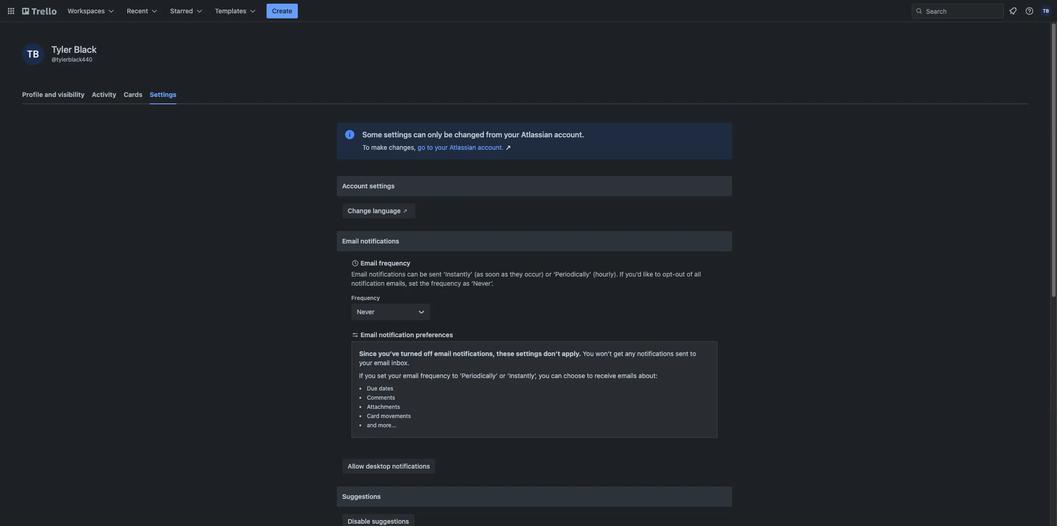 Task type: vqa. For each thing, say whether or not it's contained in the screenshot.
topmost email
yes



Task type: locate. For each thing, give the bounding box(es) containing it.
notification
[[351, 280, 385, 287], [379, 331, 414, 339]]

1 horizontal spatial email
[[403, 372, 419, 380]]

profile and visibility
[[22, 91, 85, 98]]

0 vertical spatial frequency
[[379, 259, 410, 267]]

settings for some
[[384, 131, 412, 139]]

sent inside email notifications can be sent 'instantly' (as soon as they occur) or 'periodically' (hourly). if you'd like to opt-out of all notification emails, set the frequency as 'never'.
[[429, 270, 442, 278]]

your
[[504, 131, 520, 139], [435, 143, 448, 151], [359, 359, 372, 367], [388, 372, 401, 380]]

frequency inside email notifications can be sent 'instantly' (as soon as they occur) or 'periodically' (hourly). if you'd like to opt-out of all notification emails, set the frequency as 'never'.
[[431, 280, 461, 287]]

0 vertical spatial if
[[620, 270, 624, 278]]

0 horizontal spatial or
[[500, 372, 506, 380]]

0 vertical spatial settings
[[384, 131, 412, 139]]

1 vertical spatial account.
[[478, 143, 504, 151]]

'periodically'
[[553, 270, 591, 278]]

disable
[[348, 518, 370, 525]]

1 vertical spatial be
[[420, 270, 427, 278]]

be
[[444, 131, 453, 139], [420, 270, 427, 278]]

your down since
[[359, 359, 372, 367]]

1 vertical spatial and
[[367, 422, 377, 429]]

as down 'instantly'
[[463, 280, 470, 287]]

can left choose
[[551, 372, 562, 380]]

change language link
[[342, 204, 416, 218]]

email for email frequency
[[361, 259, 377, 267]]

if left you'd
[[620, 270, 624, 278]]

email down you've
[[374, 359, 390, 367]]

1 vertical spatial set
[[377, 372, 387, 380]]

2 horizontal spatial email
[[434, 350, 451, 358]]

frequency down off
[[421, 372, 451, 380]]

1 horizontal spatial sent
[[676, 350, 689, 358]]

2 vertical spatial email
[[403, 372, 419, 380]]

2 you from the left
[[539, 372, 550, 380]]

0 vertical spatial sent
[[429, 270, 442, 278]]

be inside email notifications can be sent 'instantly' (as soon as they occur) or 'periodically' (hourly). if you'd like to opt-out of all notification emails, set the frequency as 'never'.
[[420, 270, 427, 278]]

1 vertical spatial sent
[[676, 350, 689, 358]]

0 vertical spatial notification
[[351, 280, 385, 287]]

0 vertical spatial or
[[546, 270, 552, 278]]

to inside email notifications can be sent 'instantly' (as soon as they occur) or 'periodically' (hourly). if you'd like to opt-out of all notification emails, set the frequency as 'never'.
[[655, 270, 661, 278]]

if you set your email frequency to 'periodically' or 'instantly', you can choose to receive emails about:
[[359, 372, 658, 380]]

tyler black (tylerblack440) image left @
[[22, 43, 44, 65]]

you'd
[[626, 270, 642, 278]]

email down change
[[342, 237, 359, 245]]

email up frequency
[[351, 270, 367, 278]]

0 horizontal spatial sent
[[429, 270, 442, 278]]

all
[[695, 270, 701, 278]]

1 vertical spatial tyler black (tylerblack440) image
[[22, 43, 44, 65]]

some
[[362, 131, 382, 139]]

email frequency
[[361, 259, 410, 267]]

email up since
[[361, 331, 377, 339]]

1 horizontal spatial tyler black (tylerblack440) image
[[1041, 6, 1052, 17]]

email down "email notifications"
[[361, 259, 377, 267]]

email inside email notifications can be sent 'instantly' (as soon as they occur) or 'periodically' (hourly). if you'd like to opt-out of all notification emails, set the frequency as 'never'.
[[351, 270, 367, 278]]

0 vertical spatial set
[[409, 280, 418, 287]]

activity
[[92, 91, 116, 98]]

visibility
[[58, 91, 85, 98]]

1 horizontal spatial be
[[444, 131, 453, 139]]

sent
[[429, 270, 442, 278], [676, 350, 689, 358]]

email right off
[[434, 350, 451, 358]]

0 horizontal spatial tyler black (tylerblack440) image
[[22, 43, 44, 65]]

change
[[348, 207, 371, 215]]

since you've turned off email notifications, these settings don't apply.
[[359, 350, 581, 358]]

about:
[[639, 372, 658, 380]]

notification up you've
[[379, 331, 414, 339]]

set up dates
[[377, 372, 387, 380]]

set
[[409, 280, 418, 287], [377, 372, 387, 380]]

1 horizontal spatial account.
[[554, 131, 584, 139]]

email down inbox.
[[403, 372, 419, 380]]

you up due
[[365, 372, 376, 380]]

2 vertical spatial frequency
[[421, 372, 451, 380]]

'instantly',
[[507, 372, 537, 380]]

movements
[[381, 413, 411, 420]]

settings
[[150, 91, 176, 98]]

atlassian down changed at the left
[[450, 143, 476, 151]]

1 horizontal spatial and
[[367, 422, 377, 429]]

1 you from the left
[[365, 372, 376, 380]]

atlassian right from
[[521, 131, 553, 139]]

templates button
[[209, 4, 261, 18]]

1 horizontal spatial you
[[539, 372, 550, 380]]

go
[[418, 143, 425, 151]]

2 vertical spatial can
[[551, 372, 562, 380]]

if
[[620, 270, 624, 278], [359, 372, 363, 380]]

and
[[44, 91, 56, 98], [367, 422, 377, 429]]

frequency down 'instantly'
[[431, 280, 461, 287]]

notifications,
[[453, 350, 495, 358]]

as left they
[[501, 270, 508, 278]]

or left 'instantly',
[[500, 372, 506, 380]]

frequency up emails,
[[379, 259, 410, 267]]

some settings can only be changed from your atlassian account.
[[362, 131, 584, 139]]

tyler black (tylerblack440) image
[[1041, 6, 1052, 17], [22, 43, 44, 65]]

the
[[420, 280, 430, 287]]

account.
[[554, 131, 584, 139], [478, 143, 504, 151]]

you right 'instantly',
[[539, 372, 550, 380]]

get
[[614, 350, 624, 358]]

go to your atlassian account. link
[[418, 143, 513, 152]]

0 vertical spatial be
[[444, 131, 453, 139]]

notifications down email frequency
[[369, 270, 406, 278]]

occur)
[[525, 270, 544, 278]]

settings left don't
[[516, 350, 542, 358]]

changed
[[454, 131, 484, 139]]

1 horizontal spatial if
[[620, 270, 624, 278]]

make
[[371, 143, 387, 151]]

won't
[[596, 350, 612, 358]]

or right occur)
[[546, 270, 552, 278]]

from
[[486, 131, 502, 139]]

notification up frequency
[[351, 280, 385, 287]]

changes,
[[389, 143, 416, 151]]

notifications up about:
[[637, 350, 674, 358]]

can up go
[[414, 131, 426, 139]]

frequency
[[379, 259, 410, 267], [431, 280, 461, 287], [421, 372, 451, 380]]

1 vertical spatial atlassian
[[450, 143, 476, 151]]

0 vertical spatial as
[[501, 270, 508, 278]]

and down card
[[367, 422, 377, 429]]

to
[[427, 143, 433, 151], [655, 270, 661, 278], [690, 350, 696, 358], [452, 372, 458, 380], [587, 372, 593, 380]]

receive
[[595, 372, 616, 380]]

disable suggestions link
[[342, 514, 415, 526]]

and right profile
[[44, 91, 56, 98]]

can inside email notifications can be sent 'instantly' (as soon as they occur) or 'periodically' (hourly). if you'd like to opt-out of all notification emails, set the frequency as 'never'.
[[407, 270, 418, 278]]

0 horizontal spatial and
[[44, 91, 56, 98]]

can down email frequency
[[407, 270, 418, 278]]

0 horizontal spatial email
[[374, 359, 390, 367]]

you
[[583, 350, 594, 358]]

atlassian
[[521, 131, 553, 139], [450, 143, 476, 151]]

set left the
[[409, 280, 418, 287]]

profile
[[22, 91, 43, 98]]

0 vertical spatial can
[[414, 131, 426, 139]]

go to your atlassian account.
[[418, 143, 504, 151]]

0 horizontal spatial if
[[359, 372, 363, 380]]

suggestions
[[342, 493, 381, 501]]

to inside you won't get any notifications sent to your email inbox.
[[690, 350, 696, 358]]

be up the
[[420, 270, 427, 278]]

1 horizontal spatial atlassian
[[521, 131, 553, 139]]

apply.
[[562, 350, 581, 358]]

0 vertical spatial account.
[[554, 131, 584, 139]]

0 horizontal spatial be
[[420, 270, 427, 278]]

primary element
[[0, 0, 1057, 22]]

Search field
[[923, 4, 1004, 18]]

0 horizontal spatial account.
[[478, 143, 504, 151]]

your right from
[[504, 131, 520, 139]]

1 vertical spatial can
[[407, 270, 418, 278]]

email for email notifications can be sent 'instantly' (as soon as they occur) or 'periodically' (hourly). if you'd like to opt-out of all notification emails, set the frequency as 'never'.
[[351, 270, 367, 278]]

1 horizontal spatial set
[[409, 280, 418, 287]]

search image
[[916, 7, 923, 15]]

choose
[[564, 372, 585, 380]]

0 horizontal spatial you
[[365, 372, 376, 380]]

1 vertical spatial settings
[[370, 182, 395, 190]]

create
[[272, 7, 292, 15]]

tyler black (tylerblack440) image right open information menu image
[[1041, 6, 1052, 17]]

set inside email notifications can be sent 'instantly' (as soon as they occur) or 'periodically' (hourly). if you'd like to opt-out of all notification emails, set the frequency as 'never'.
[[409, 280, 418, 287]]

email notification preferences
[[361, 331, 453, 339]]

0 horizontal spatial set
[[377, 372, 387, 380]]

0 vertical spatial email
[[434, 350, 451, 358]]

settings up "changes,"
[[384, 131, 412, 139]]

1 vertical spatial as
[[463, 280, 470, 287]]

as
[[501, 270, 508, 278], [463, 280, 470, 287]]

profile and visibility link
[[22, 86, 85, 103]]

1 vertical spatial frequency
[[431, 280, 461, 287]]

notifications inside email notifications can be sent 'instantly' (as soon as they occur) or 'periodically' (hourly). if you'd like to opt-out of all notification emails, set the frequency as 'never'.
[[369, 270, 406, 278]]

settings up language
[[370, 182, 395, 190]]

0 horizontal spatial as
[[463, 280, 470, 287]]

or
[[546, 270, 552, 278], [500, 372, 506, 380]]

settings
[[384, 131, 412, 139], [370, 182, 395, 190], [516, 350, 542, 358]]

notifications
[[361, 237, 399, 245], [369, 270, 406, 278], [637, 350, 674, 358], [392, 462, 430, 470]]

1 horizontal spatial or
[[546, 270, 552, 278]]

can for notifications
[[407, 270, 418, 278]]

language
[[373, 207, 401, 215]]

to inside the go to your atlassian account. link
[[427, 143, 433, 151]]

0 vertical spatial atlassian
[[521, 131, 553, 139]]

1 vertical spatial or
[[500, 372, 506, 380]]

1 vertical spatial if
[[359, 372, 363, 380]]

if down since
[[359, 372, 363, 380]]

activity link
[[92, 86, 116, 103]]

0 vertical spatial tyler black (tylerblack440) image
[[1041, 6, 1052, 17]]

soon
[[485, 270, 500, 278]]

1 vertical spatial email
[[374, 359, 390, 367]]

more...
[[378, 422, 396, 429]]

back to home image
[[22, 4, 57, 18]]

be right only
[[444, 131, 453, 139]]

can for settings
[[414, 131, 426, 139]]

notifications inside you won't get any notifications sent to your email inbox.
[[637, 350, 674, 358]]

account settings
[[342, 182, 395, 190]]

email for email notification preferences
[[361, 331, 377, 339]]

attachments
[[367, 404, 400, 411]]



Task type: describe. For each thing, give the bounding box(es) containing it.
allow
[[348, 462, 364, 470]]

workspaces
[[68, 7, 105, 15]]

0 vertical spatial and
[[44, 91, 56, 98]]

templates
[[215, 7, 246, 15]]

due dates comments attachments card movements and more...
[[367, 385, 411, 429]]

due
[[367, 385, 377, 392]]

allow desktop notifications
[[348, 462, 430, 470]]

(as
[[474, 270, 483, 278]]

@
[[51, 56, 57, 63]]

email inside you won't get any notifications sent to your email inbox.
[[374, 359, 390, 367]]

cards link
[[124, 86, 142, 103]]

inbox.
[[392, 359, 409, 367]]

settings for account
[[370, 182, 395, 190]]

opt-
[[663, 270, 675, 278]]

sm image
[[401, 206, 410, 216]]

tyler black @ tylerblack440
[[51, 44, 97, 63]]

tylerblack440
[[57, 56, 92, 63]]

account
[[342, 182, 368, 190]]

starred button
[[165, 4, 208, 18]]

your down inbox.
[[388, 372, 401, 380]]

these
[[497, 350, 514, 358]]

to make changes,
[[362, 143, 418, 151]]

disable suggestions
[[348, 518, 409, 525]]

emails
[[618, 372, 637, 380]]

change language
[[348, 207, 401, 215]]

create button
[[267, 4, 298, 18]]

email for email notifications
[[342, 237, 359, 245]]

email for your
[[403, 372, 419, 380]]

starred
[[170, 7, 193, 15]]

0 notifications image
[[1008, 6, 1019, 17]]

email notifications can be sent 'instantly' (as soon as they occur) or 'periodically' (hourly). if you'd like to opt-out of all notification emails, set the frequency as 'never'.
[[351, 270, 701, 287]]

email notifications
[[342, 237, 399, 245]]

cards
[[124, 91, 142, 98]]

off
[[424, 350, 433, 358]]

you won't get any notifications sent to your email inbox.
[[359, 350, 696, 367]]

black
[[74, 44, 97, 55]]

since
[[359, 350, 377, 358]]

0 horizontal spatial atlassian
[[450, 143, 476, 151]]

notification inside email notifications can be sent 'instantly' (as soon as they occur) or 'periodically' (hourly). if you'd like to opt-out of all notification emails, set the frequency as 'never'.
[[351, 280, 385, 287]]

tyler
[[51, 44, 72, 55]]

or inside email notifications can be sent 'instantly' (as soon as they occur) or 'periodically' (hourly). if you'd like to opt-out of all notification emails, set the frequency as 'never'.
[[546, 270, 552, 278]]

dates
[[379, 385, 393, 392]]

'never'.
[[471, 280, 494, 287]]

notifications right desktop
[[392, 462, 430, 470]]

workspaces button
[[62, 4, 120, 18]]

they
[[510, 270, 523, 278]]

1 vertical spatial notification
[[379, 331, 414, 339]]

sent inside you won't get any notifications sent to your email inbox.
[[676, 350, 689, 358]]

emails,
[[386, 280, 407, 287]]

you've
[[378, 350, 399, 358]]

1 horizontal spatial as
[[501, 270, 508, 278]]

like
[[643, 270, 653, 278]]

to
[[362, 143, 370, 151]]

card
[[367, 413, 379, 420]]

frequency
[[351, 295, 380, 302]]

'periodically'
[[460, 372, 498, 380]]

open information menu image
[[1025, 6, 1034, 16]]

your down only
[[435, 143, 448, 151]]

allow desktop notifications link
[[342, 459, 436, 474]]

email for off
[[434, 350, 451, 358]]

2 vertical spatial settings
[[516, 350, 542, 358]]

never
[[357, 308, 375, 316]]

notifications up email frequency
[[361, 237, 399, 245]]

settings link
[[150, 86, 176, 104]]

'instantly'
[[444, 270, 473, 278]]

desktop
[[366, 462, 391, 470]]

(hourly).
[[593, 270, 618, 278]]

and inside due dates comments attachments card movements and more...
[[367, 422, 377, 429]]

suggestions
[[372, 518, 409, 525]]

only
[[428, 131, 442, 139]]

comments
[[367, 394, 395, 401]]

don't
[[544, 350, 560, 358]]

recent
[[127, 7, 148, 15]]

of
[[687, 270, 693, 278]]

turned
[[401, 350, 422, 358]]

preferences
[[416, 331, 453, 339]]

out
[[675, 270, 685, 278]]

your inside you won't get any notifications sent to your email inbox.
[[359, 359, 372, 367]]

recent button
[[121, 4, 163, 18]]

any
[[625, 350, 636, 358]]

if inside email notifications can be sent 'instantly' (as soon as they occur) or 'periodically' (hourly). if you'd like to opt-out of all notification emails, set the frequency as 'never'.
[[620, 270, 624, 278]]



